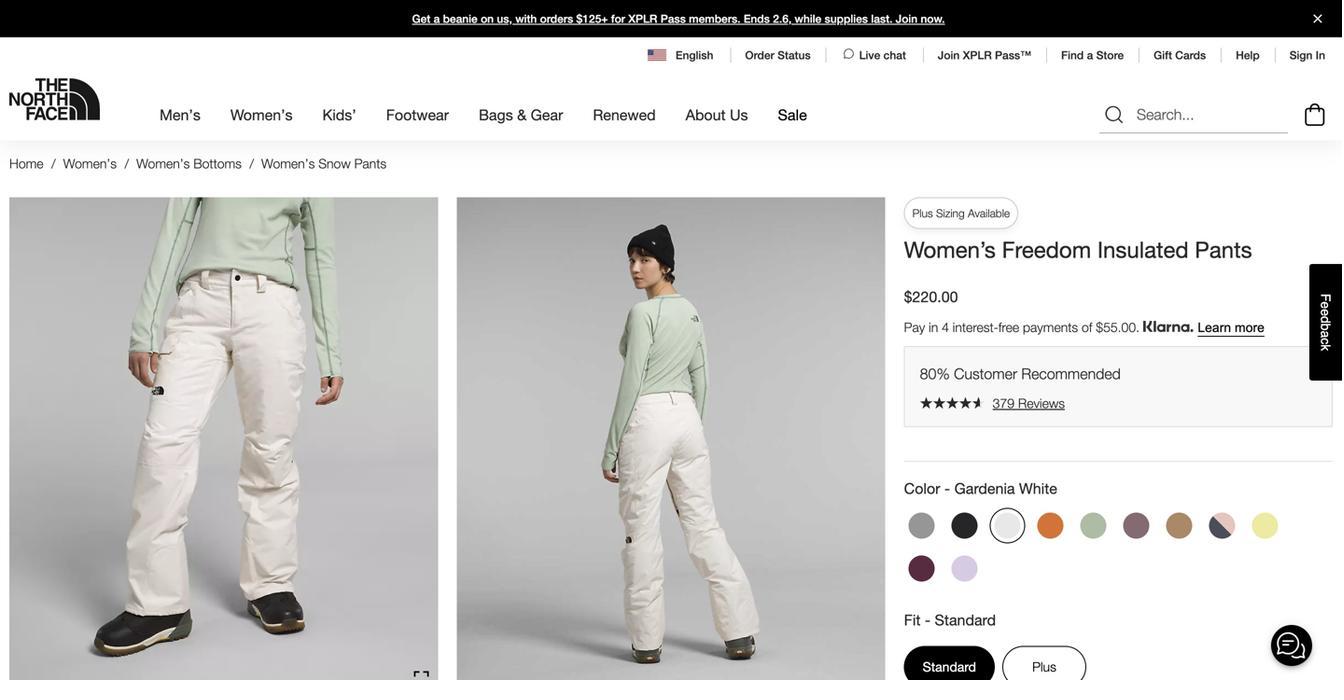 Task type: vqa. For each thing, say whether or not it's contained in the screenshot.
main content
no



Task type: locate. For each thing, give the bounding box(es) containing it.
-
[[945, 480, 951, 498], [925, 612, 931, 629]]

0 vertical spatial -
[[945, 480, 951, 498]]

&
[[517, 106, 527, 124]]

women's snow pants link
[[261, 156, 390, 171]]

cards
[[1176, 49, 1207, 62]]

/ right bottoms
[[250, 156, 254, 171]]

1 vertical spatial standard
[[923, 660, 977, 675]]

379 reviews link
[[920, 396, 1318, 412]]

sale link
[[778, 90, 807, 140]]

women's link up bottoms
[[231, 90, 293, 140]]

1 vertical spatial xplr
[[963, 49, 992, 62]]

f e e d b a c k
[[1319, 294, 1334, 351]]

learn
[[1198, 321, 1232, 335]]

1 horizontal spatial xplr
[[963, 49, 992, 62]]

recommended
[[1022, 365, 1121, 383]]

e
[[1319, 302, 1334, 309], [1319, 309, 1334, 316]]

join xplr pass™
[[938, 49, 1032, 62]]

1 vertical spatial a
[[1087, 49, 1094, 62]]

c
[[1319, 338, 1334, 345]]

0 vertical spatial a
[[434, 12, 440, 25]]

pants right snow
[[354, 156, 387, 171]]

chat
[[884, 49, 907, 62]]

standard down fit - standard
[[923, 660, 977, 675]]

find
[[1062, 49, 1084, 62]]

1 horizontal spatial pants
[[1195, 236, 1253, 263]]

sale
[[778, 106, 807, 124]]

women's freedom insulated pants
[[904, 236, 1253, 263]]

0 vertical spatial plus
[[913, 207, 933, 220]]

xplr left pass™
[[963, 49, 992, 62]]

plus for plus
[[1033, 660, 1057, 675]]

Icy Lilac radio
[[947, 551, 983, 587]]

0 horizontal spatial xplr
[[629, 12, 658, 25]]

/ left women's bottoms "link"
[[125, 156, 129, 171]]

tnf black image
[[952, 513, 978, 539]]

/ right home at the left top of page
[[51, 156, 56, 171]]

$125+
[[577, 12, 608, 25]]

2 horizontal spatial a
[[1319, 331, 1334, 338]]

pass
[[661, 12, 686, 25]]

pay
[[904, 320, 926, 335]]

plus inside button
[[1033, 660, 1057, 675]]

1 vertical spatial -
[[925, 612, 931, 629]]

available
[[968, 207, 1010, 220]]

a for get
[[434, 12, 440, 25]]

0 horizontal spatial plus
[[913, 207, 933, 220]]

0 vertical spatial standard
[[935, 612, 996, 629]]

about
[[686, 106, 726, 124]]

a right get
[[434, 12, 440, 25]]

find a store
[[1062, 49, 1124, 62]]

join down the now.
[[938, 49, 960, 62]]

now.
[[921, 12, 945, 25]]

2 / from the left
[[125, 156, 129, 171]]

0 horizontal spatial /
[[51, 156, 56, 171]]

standard
[[935, 612, 996, 629], [923, 660, 977, 675]]

Sun Sprite radio
[[1248, 508, 1284, 544]]

sign
[[1290, 49, 1313, 62]]

standard inside button
[[923, 660, 977, 675]]

e up b
[[1319, 309, 1334, 316]]

renewed
[[593, 106, 656, 124]]

a
[[434, 12, 440, 25], [1087, 49, 1094, 62], [1319, 331, 1334, 338]]

pants
[[354, 156, 387, 171], [1195, 236, 1253, 263]]

1 horizontal spatial a
[[1087, 49, 1094, 62]]

sign in
[[1290, 49, 1326, 62]]

- right color
[[945, 480, 951, 498]]

women's left snow
[[261, 156, 315, 171]]

xplr right for
[[629, 12, 658, 25]]

Gardenia White radio
[[990, 508, 1026, 544]]

women's
[[231, 106, 293, 124], [63, 156, 117, 171], [136, 156, 190, 171], [261, 156, 315, 171]]

Pink Moss Faded Dye Camo Print radio
[[1205, 508, 1241, 544]]

plus
[[913, 207, 933, 220], [1033, 660, 1057, 675]]

0 horizontal spatial pants
[[354, 156, 387, 171]]

join right "last."
[[896, 12, 918, 25]]

misty sage image
[[1081, 513, 1107, 539]]

2 horizontal spatial /
[[250, 156, 254, 171]]

while
[[795, 12, 822, 25]]

0 horizontal spatial women's link
[[63, 156, 117, 171]]

in
[[929, 320, 939, 335]]

e up d
[[1319, 302, 1334, 309]]

f
[[1319, 294, 1334, 302]]

1 horizontal spatial women's link
[[231, 90, 293, 140]]

in
[[1316, 49, 1326, 62]]

TNF Black radio
[[947, 508, 983, 544]]

ends
[[744, 12, 770, 25]]

0 horizontal spatial join
[[896, 12, 918, 25]]

find a store link
[[1062, 49, 1124, 62]]

reviews
[[1019, 396, 1065, 411]]

a right find
[[1087, 49, 1094, 62]]

0 horizontal spatial a
[[434, 12, 440, 25]]

1 vertical spatial women's link
[[63, 156, 117, 171]]

with
[[516, 12, 537, 25]]

boysenberry image
[[909, 556, 935, 582]]

0 horizontal spatial -
[[925, 612, 931, 629]]

Fawn Grey Snake Charmer Print radio
[[1119, 508, 1155, 544]]

$55.00.
[[1097, 320, 1140, 335]]

standard up 'standard' button
[[935, 612, 996, 629]]

women's right home at the left top of page
[[63, 156, 117, 171]]

0 vertical spatial xplr
[[629, 12, 658, 25]]

customer
[[954, 365, 1018, 383]]

color option group
[[904, 508, 1333, 594]]

open full screen image
[[414, 672, 429, 681]]

1 vertical spatial join
[[938, 49, 960, 62]]

/
[[51, 156, 56, 171], [125, 156, 129, 171], [250, 156, 254, 171]]

1 vertical spatial plus
[[1033, 660, 1057, 675]]

pants up 'learn more'
[[1195, 236, 1253, 263]]

a up k
[[1319, 331, 1334, 338]]

klarna image
[[1144, 321, 1194, 333]]

sign in button
[[1290, 49, 1326, 62]]

fit
[[904, 612, 921, 629]]

k
[[1319, 345, 1334, 351]]

join xplr pass™ link
[[938, 49, 1032, 62]]

color - gardenia white
[[904, 480, 1058, 498]]

2 e from the top
[[1319, 309, 1334, 316]]

gardenia
[[955, 480, 1015, 498]]

help link
[[1236, 49, 1260, 62]]

for
[[611, 12, 626, 25]]

view cart image
[[1301, 101, 1331, 129]]

color
[[904, 480, 941, 498]]

1 horizontal spatial -
[[945, 480, 951, 498]]

2 vertical spatial a
[[1319, 331, 1334, 338]]

1 horizontal spatial /
[[125, 156, 129, 171]]

women's link right home at the left top of page
[[63, 156, 117, 171]]

b
[[1319, 324, 1334, 331]]

get a beanie on us, with orders $125+ for xplr pass members. ends 2.6, while supplies last. join now.
[[412, 12, 945, 25]]

bags
[[479, 106, 513, 124]]

gift cards link
[[1154, 49, 1207, 62]]

more
[[1235, 321, 1265, 335]]

1 horizontal spatial plus
[[1033, 660, 1057, 675]]

free
[[999, 320, 1020, 335]]

Search search field
[[1100, 96, 1289, 134]]

learn more button
[[1198, 321, 1265, 336]]

bottoms
[[194, 156, 242, 171]]

bags & gear
[[479, 106, 563, 124]]

live chat
[[860, 49, 907, 62]]

bags & gear link
[[479, 90, 563, 140]]

almond butter image
[[1167, 513, 1193, 539]]

interest-
[[953, 320, 999, 335]]

mandarin image
[[1038, 513, 1064, 539]]

1 / from the left
[[51, 156, 56, 171]]

sun sprite image
[[1253, 513, 1279, 539]]

pay in 4 interest-free payments of $55.00.
[[904, 320, 1144, 335]]

- right fit
[[925, 612, 931, 629]]



Task type: describe. For each thing, give the bounding box(es) containing it.
0 vertical spatial join
[[896, 12, 918, 25]]

renewed link
[[593, 90, 656, 140]]

about us
[[686, 106, 748, 124]]

the north face home page image
[[9, 78, 100, 120]]

orders
[[540, 12, 574, 25]]

live
[[860, 49, 881, 62]]

80%
[[920, 365, 950, 383]]

beanie
[[443, 12, 478, 25]]

fawn grey snake charmer print image
[[1124, 513, 1150, 539]]

Mandarin radio
[[1033, 508, 1069, 544]]

home link
[[9, 156, 43, 171]]

80% customer recommended
[[920, 365, 1121, 383]]

0 vertical spatial pants
[[354, 156, 387, 171]]

home / women's / women's bottoms / women's snow pants
[[9, 156, 390, 171]]

f e e d b a c k button
[[1310, 264, 1343, 381]]

close image
[[1306, 14, 1331, 23]]

gear
[[531, 106, 563, 124]]

- for fit
[[925, 612, 931, 629]]

get
[[412, 12, 431, 25]]

of
[[1082, 320, 1093, 335]]

footwear link
[[386, 90, 449, 140]]

379 reviews
[[993, 396, 1065, 411]]

379
[[993, 396, 1015, 411]]

home
[[9, 156, 43, 171]]

1 vertical spatial pants
[[1195, 236, 1253, 263]]

men's link
[[160, 90, 201, 140]]

TNF Medium Grey Heather radio
[[904, 508, 940, 544]]

$220.00
[[904, 288, 958, 306]]

Boysenberry radio
[[904, 551, 940, 587]]

order status
[[746, 49, 811, 62]]

1 horizontal spatial join
[[938, 49, 960, 62]]

us,
[[497, 12, 513, 25]]

men's
[[160, 106, 201, 124]]

payments
[[1023, 320, 1079, 335]]

supplies
[[825, 12, 868, 25]]

women's down men's link
[[136, 156, 190, 171]]

english
[[676, 49, 714, 62]]

freedom
[[1002, 236, 1092, 263]]

a for find
[[1087, 49, 1094, 62]]

help
[[1236, 49, 1260, 62]]

footwear
[[386, 106, 449, 124]]

live chat button
[[841, 47, 908, 63]]

fit - standard
[[904, 612, 996, 629]]

sizing
[[937, 207, 965, 220]]

Misty Sage radio
[[1076, 508, 1112, 544]]

gardenia white image
[[995, 513, 1021, 539]]

- for color
[[945, 480, 951, 498]]

learn more
[[1198, 321, 1265, 335]]

plus button
[[1003, 647, 1087, 681]]

gift cards
[[1154, 49, 1207, 62]]

0 vertical spatial women's link
[[231, 90, 293, 140]]

pink moss faded dye camo print image
[[1210, 513, 1236, 539]]

icy lilac image
[[952, 556, 978, 582]]

store
[[1097, 49, 1124, 62]]

get a beanie on us, with orders $125+ for xplr pass members. ends 2.6, while supplies last. join now. link
[[0, 0, 1343, 37]]

women's
[[904, 236, 996, 263]]

Almond Butter radio
[[1162, 508, 1198, 544]]

order status link
[[746, 49, 811, 62]]

insulated
[[1098, 236, 1189, 263]]

kids'
[[323, 106, 356, 124]]

1 e from the top
[[1319, 302, 1334, 309]]

order
[[746, 49, 775, 62]]

gift
[[1154, 49, 1173, 62]]

plus for plus sizing available
[[913, 207, 933, 220]]

about us link
[[686, 90, 748, 140]]

snow
[[319, 156, 351, 171]]

plus sizing available
[[913, 207, 1010, 220]]

women's up bottoms
[[231, 106, 293, 124]]

members.
[[689, 12, 741, 25]]

3 / from the left
[[250, 156, 254, 171]]

d
[[1319, 316, 1334, 324]]

us
[[730, 106, 748, 124]]

2.6,
[[773, 12, 792, 25]]

a inside button
[[1319, 331, 1334, 338]]

white
[[1020, 480, 1058, 498]]

tnf medium grey heather image
[[909, 513, 935, 539]]

on
[[481, 12, 494, 25]]

pass™
[[995, 49, 1032, 62]]

kids' link
[[323, 90, 356, 140]]

search all image
[[1104, 104, 1126, 126]]

women's bottoms link
[[136, 156, 242, 171]]

4
[[942, 320, 950, 335]]

status
[[778, 49, 811, 62]]



